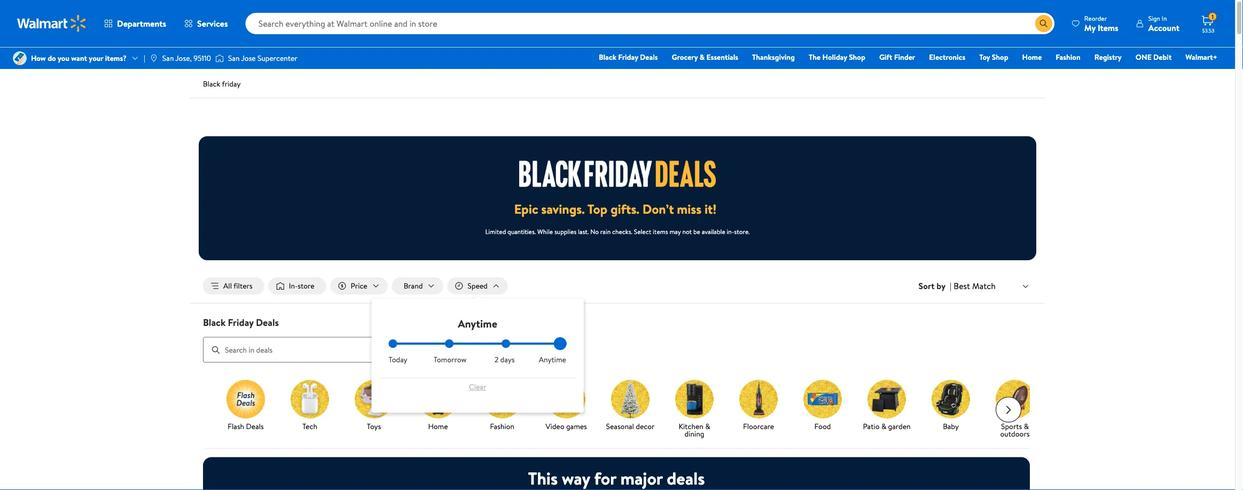Task type: locate. For each thing, give the bounding box(es) containing it.
& inside sports & outdoors
[[1024, 421, 1029, 431]]

thanksgiving link
[[748, 51, 800, 63]]

black friday deals down filters
[[203, 316, 279, 329]]

holiday
[[823, 52, 847, 62]]

1 vertical spatial fashion link
[[475, 380, 530, 432]]

1 horizontal spatial home
[[1023, 52, 1042, 62]]

the holiday shop
[[809, 52, 866, 62]]

friday down filters
[[228, 316, 254, 329]]

1 horizontal spatial anytime
[[539, 354, 566, 365]]

1 vertical spatial black friday deals
[[203, 316, 279, 329]]

1 horizontal spatial fashion link
[[1051, 51, 1086, 63]]

black friday deals inside search box
[[203, 316, 279, 329]]

fashion down shop fashion image
[[490, 421, 515, 431]]

do
[[48, 53, 56, 63]]

san left 'jose,'
[[162, 53, 174, 63]]

0 vertical spatial fashion link
[[1051, 51, 1086, 63]]

one
[[1136, 52, 1152, 62]]

0 horizontal spatial anytime
[[458, 316, 497, 331]]

| right items?
[[144, 53, 145, 63]]

1 horizontal spatial san
[[228, 53, 240, 63]]

2 san from the left
[[228, 53, 240, 63]]

kitchen
[[679, 421, 704, 431]]

0 vertical spatial |
[[144, 53, 145, 63]]

sports & outdoors
[[1001, 421, 1030, 439]]

san
[[162, 53, 174, 63], [228, 53, 240, 63]]

0 vertical spatial black
[[599, 52, 617, 62]]

1 horizontal spatial friday
[[619, 52, 639, 62]]

shop toys image
[[355, 380, 393, 418]]

home down search icon
[[1023, 52, 1042, 62]]

$3.53
[[1203, 27, 1215, 34]]

fashion link down the 2 days
[[475, 380, 530, 432]]

food link
[[795, 380, 851, 432]]

& right dining
[[706, 421, 711, 431]]

& right sports
[[1024, 421, 1029, 431]]

san jose, 95110
[[162, 53, 211, 63]]

1 vertical spatial |
[[950, 280, 952, 292]]

one debit
[[1136, 52, 1172, 62]]

search image
[[212, 346, 220, 354]]

black friday deals
[[599, 52, 658, 62], [203, 316, 279, 329]]

0 horizontal spatial black friday deals
[[203, 316, 279, 329]]

not
[[683, 227, 692, 236]]

None radio
[[502, 339, 510, 348]]

anytime up 'how fast do you want your order?' option group on the left bottom of page
[[458, 316, 497, 331]]

friday down the search search field
[[619, 52, 639, 62]]

1 vertical spatial friday
[[228, 316, 254, 329]]

0 vertical spatial anytime
[[458, 316, 497, 331]]

services
[[197, 18, 228, 29]]

Tomorrow radio
[[445, 339, 454, 348]]

& for outdoors
[[1024, 421, 1029, 431]]

in-store
[[289, 281, 315, 291]]

deals down the search search field
[[640, 52, 658, 62]]

&
[[700, 52, 705, 62], [706, 421, 711, 431], [882, 421, 887, 431], [1024, 421, 1029, 431]]

1 san from the left
[[162, 53, 174, 63]]

1 vertical spatial anytime
[[539, 354, 566, 365]]

0 horizontal spatial home
[[428, 421, 448, 431]]

 image left how
[[13, 51, 27, 65]]

services button
[[175, 11, 237, 36]]

deals right flash
[[246, 421, 264, 431]]

flash
[[228, 421, 244, 431]]

jose
[[241, 53, 256, 63]]

my
[[1085, 22, 1096, 33]]

clear
[[469, 382, 487, 392]]

deals down "in-store" button
[[256, 316, 279, 329]]

 image for san
[[150, 54, 158, 63]]

shop seasonal image
[[611, 380, 650, 418]]

speed button
[[448, 277, 508, 295]]

tech link
[[282, 380, 338, 432]]

want
[[71, 53, 87, 63]]

black inside search box
[[203, 316, 226, 329]]

dining
[[685, 428, 705, 439]]

0 vertical spatial friday
[[619, 52, 639, 62]]

Search search field
[[246, 13, 1055, 34]]

registry
[[1095, 52, 1122, 62]]

toy shop link
[[975, 51, 1014, 63]]

anytime down "anytime" radio
[[539, 354, 566, 365]]

while
[[538, 227, 553, 236]]

fashion link down my at the top right
[[1051, 51, 1086, 63]]

seasonal decor link
[[603, 380, 658, 432]]

None range field
[[389, 343, 567, 345]]

Anytime radio
[[558, 339, 567, 348]]

1 horizontal spatial  image
[[150, 54, 158, 63]]

all
[[223, 281, 232, 291]]

1 shop from the left
[[849, 52, 866, 62]]

shop floorcare image
[[740, 380, 778, 418]]

0 horizontal spatial friday
[[228, 316, 254, 329]]

be
[[694, 227, 701, 236]]

in-
[[727, 227, 734, 236]]

shop right the holiday
[[849, 52, 866, 62]]

last.
[[578, 227, 589, 236]]

1 horizontal spatial |
[[950, 280, 952, 292]]

shop baby image
[[932, 380, 971, 418]]

how fast do you want your order? option group
[[389, 339, 567, 365]]

home
[[1023, 52, 1042, 62], [428, 421, 448, 431]]

sign in account
[[1149, 14, 1180, 33]]

departments
[[117, 18, 166, 29]]

1 vertical spatial home
[[428, 421, 448, 431]]

toy shop
[[980, 52, 1009, 62]]

| inside sort and filter section element
[[950, 280, 952, 292]]

home down shop home "image"
[[428, 421, 448, 431]]

0 horizontal spatial san
[[162, 53, 174, 63]]

epic
[[514, 200, 538, 218]]

reorder
[[1085, 14, 1107, 23]]

2 vertical spatial black
[[203, 316, 226, 329]]

kitchen & dining link
[[667, 380, 723, 440]]

tech
[[302, 421, 317, 431]]

match
[[973, 280, 996, 292]]

1 vertical spatial deals
[[256, 316, 279, 329]]

0 vertical spatial deals
[[640, 52, 658, 62]]

video
[[546, 421, 565, 431]]

video games link
[[539, 380, 594, 432]]

walmart image
[[17, 15, 87, 32]]

home link left clear on the bottom of the page
[[410, 380, 466, 432]]

& right grocery
[[700, 52, 705, 62]]

savings.
[[542, 200, 585, 218]]

1 horizontal spatial fashion
[[1056, 52, 1081, 62]]

1 horizontal spatial shop
[[992, 52, 1009, 62]]

shop right toy
[[992, 52, 1009, 62]]

1 vertical spatial home link
[[410, 380, 466, 432]]

 image for how
[[13, 51, 27, 65]]

shop tech image
[[291, 380, 329, 418]]

grocery & essentials link
[[667, 51, 743, 63]]

& right patio
[[882, 421, 887, 431]]

price
[[351, 281, 368, 291]]

fashion left registry
[[1056, 52, 1081, 62]]

it!
[[705, 200, 717, 218]]

0 vertical spatial black friday deals
[[599, 52, 658, 62]]

home link down search icon
[[1018, 51, 1047, 63]]

fashion link
[[1051, 51, 1086, 63], [475, 380, 530, 432]]

0 vertical spatial home link
[[1018, 51, 1047, 63]]

thanksgiving
[[752, 52, 795, 62]]

may
[[670, 227, 681, 236]]

deals inside search box
[[256, 316, 279, 329]]

0 horizontal spatial  image
[[13, 51, 27, 65]]

shop kitchen & dining image
[[676, 380, 714, 418]]

supplies
[[555, 227, 577, 236]]

all filters
[[223, 281, 253, 291]]

0 horizontal spatial shop
[[849, 52, 866, 62]]

kitchen & dining
[[679, 421, 711, 439]]

& for essentials
[[700, 52, 705, 62]]

 image left 'jose,'
[[150, 54, 158, 63]]

shop food image
[[804, 380, 842, 418]]

price button
[[331, 277, 388, 295]]

| right by on the right bottom
[[950, 280, 952, 292]]

in-
[[289, 281, 298, 291]]

shop patio & garden image
[[868, 380, 906, 418]]

search icon image
[[1040, 19, 1048, 28]]

seasonal
[[606, 421, 634, 431]]

sports
[[1002, 421, 1023, 431]]

 image
[[215, 53, 224, 64]]

games
[[566, 421, 587, 431]]

best match
[[954, 280, 996, 292]]

checks.
[[612, 227, 633, 236]]

gifts.
[[611, 200, 640, 218]]

limited quantities. while supplies last. no rain checks. select items may not be available in-store.
[[485, 227, 750, 236]]

jose,
[[175, 53, 192, 63]]

shop
[[849, 52, 866, 62], [992, 52, 1009, 62]]

san left jose on the left
[[228, 53, 240, 63]]

brand
[[404, 281, 423, 291]]

 image
[[13, 51, 27, 65], [150, 54, 158, 63]]

& inside the kitchen & dining
[[706, 421, 711, 431]]

0 vertical spatial fashion
[[1056, 52, 1081, 62]]

shop sports & outdoors image
[[996, 380, 1035, 418]]

0 horizontal spatial fashion
[[490, 421, 515, 431]]

reorder my items
[[1085, 14, 1119, 33]]

your
[[89, 53, 103, 63]]

shop home image
[[419, 380, 457, 418]]

& for garden
[[882, 421, 887, 431]]

1 horizontal spatial black friday deals
[[599, 52, 658, 62]]

black friday deals down the search search field
[[599, 52, 658, 62]]



Task type: vqa. For each thing, say whether or not it's contained in the screenshot.
4th Pickup from right
no



Task type: describe. For each thing, give the bounding box(es) containing it.
electronics link
[[925, 51, 971, 63]]

patio
[[863, 421, 880, 431]]

speed
[[468, 281, 488, 291]]

how
[[31, 53, 46, 63]]

walmart black friday deals for days image
[[519, 160, 716, 187]]

95110
[[194, 53, 211, 63]]

1
[[1212, 12, 1214, 21]]

next slide for chipmodulewithimages list image
[[996, 397, 1022, 423]]

days
[[501, 354, 515, 365]]

anytime inside 'how fast do you want your order?' option group
[[539, 354, 566, 365]]

sort and filter section element
[[190, 269, 1045, 303]]

san for san jose supercenter
[[228, 53, 240, 63]]

1 vertical spatial fashion
[[490, 421, 515, 431]]

gift finder link
[[875, 51, 920, 63]]

Walmart Site-Wide search field
[[246, 13, 1055, 34]]

sort by |
[[919, 280, 952, 292]]

filters
[[234, 281, 253, 291]]

no
[[591, 227, 599, 236]]

top
[[588, 200, 608, 218]]

grocery & essentials
[[672, 52, 739, 62]]

items
[[1098, 22, 1119, 33]]

shop fashion image
[[483, 380, 522, 418]]

in-store button
[[269, 277, 326, 295]]

rain
[[601, 227, 611, 236]]

patio & garden
[[863, 421, 911, 431]]

floorcare
[[743, 421, 774, 431]]

0 horizontal spatial |
[[144, 53, 145, 63]]

& for dining
[[706, 421, 711, 431]]

walmart+ link
[[1181, 51, 1223, 63]]

Search in deals search field
[[203, 337, 526, 363]]

food
[[815, 421, 831, 431]]

store
[[298, 281, 315, 291]]

the
[[809, 52, 821, 62]]

today
[[389, 354, 408, 365]]

garden
[[889, 421, 911, 431]]

friday inside search box
[[228, 316, 254, 329]]

departments button
[[95, 11, 175, 36]]

friday
[[222, 79, 241, 89]]

0 horizontal spatial fashion link
[[475, 380, 530, 432]]

flash deals link
[[218, 380, 274, 432]]

sort
[[919, 280, 935, 292]]

video games
[[546, 421, 587, 431]]

flash deals image
[[227, 380, 265, 418]]

0 vertical spatial home
[[1023, 52, 1042, 62]]

baby
[[943, 421, 959, 431]]

quantities.
[[508, 227, 536, 236]]

walmart+
[[1186, 52, 1218, 62]]

brand button
[[392, 277, 443, 295]]

best
[[954, 280, 971, 292]]

sports & outdoors link
[[988, 380, 1043, 440]]

2 days
[[495, 354, 515, 365]]

by
[[937, 280, 946, 292]]

electronics
[[930, 52, 966, 62]]

sign
[[1149, 14, 1161, 23]]

the holiday shop link
[[804, 51, 871, 63]]

baby link
[[923, 380, 979, 432]]

supercenter
[[258, 53, 298, 63]]

you
[[58, 53, 69, 63]]

account
[[1149, 22, 1180, 33]]

toy
[[980, 52, 991, 62]]

items?
[[105, 53, 127, 63]]

shop video games image
[[547, 380, 586, 418]]

2 shop from the left
[[992, 52, 1009, 62]]

Today radio
[[389, 339, 397, 348]]

floorcare link
[[731, 380, 787, 432]]

flash deals
[[228, 421, 264, 431]]

black friday
[[203, 79, 241, 89]]

epic savings. top gifts. don't miss it!
[[514, 200, 717, 218]]

items
[[653, 227, 668, 236]]

limited
[[485, 227, 506, 236]]

gift
[[880, 52, 893, 62]]

0 horizontal spatial home link
[[410, 380, 466, 432]]

seasonal decor
[[606, 421, 655, 431]]

best match button
[[952, 279, 1033, 293]]

Black Friday Deals search field
[[190, 316, 1045, 363]]

1 vertical spatial black
[[203, 79, 220, 89]]

available
[[702, 227, 726, 236]]

2 vertical spatial deals
[[246, 421, 264, 431]]

1 horizontal spatial home link
[[1018, 51, 1047, 63]]

debit
[[1154, 52, 1172, 62]]

san jose supercenter
[[228, 53, 298, 63]]

grocery
[[672, 52, 698, 62]]

select
[[634, 227, 652, 236]]

clear button
[[389, 378, 567, 396]]

tomorrow
[[434, 354, 467, 365]]

black friday deals link
[[594, 51, 663, 63]]

san for san jose, 95110
[[162, 53, 174, 63]]

gift finder
[[880, 52, 916, 62]]

all filters button
[[203, 277, 264, 295]]

patio & garden link
[[859, 380, 915, 432]]

miss
[[677, 200, 702, 218]]

outdoors
[[1001, 428, 1030, 439]]



